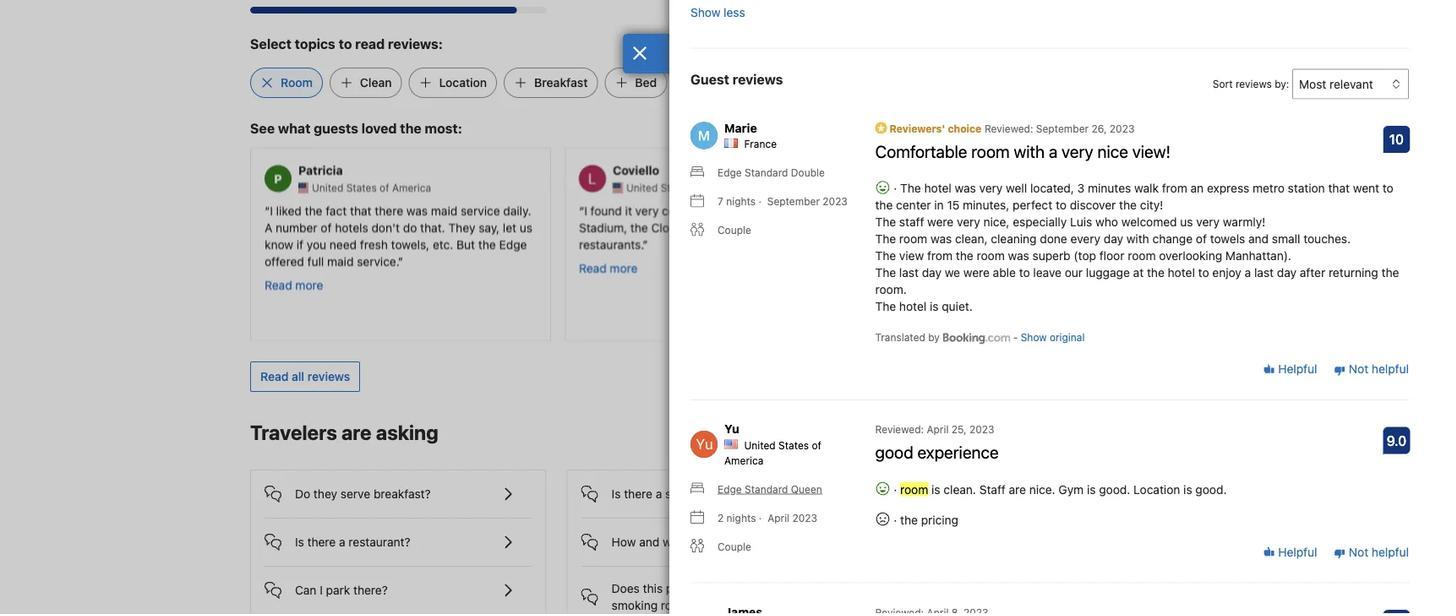 Task type: describe. For each thing, give the bounding box(es) containing it.
cleaning
[[991, 232, 1037, 246]]

the hotel was very well located, 3 minutes walk from an express metro station that went to the center in 15 minutes, perfect to discover the city! the staff were very nice, especially luis who welcomed us very warmly! the room was clean, cleaning done every day with change of towels and small touches. the view from the room was superb (top floor room overlooking manhattan). the last day we were able to leave our luggage at the hotel to enjoy a last day after returning the room. the hotel is quiet.
[[876, 181, 1400, 314]]

2 horizontal spatial more
[[925, 312, 953, 325]]

all
[[292, 370, 304, 384]]

select topics to read reviews:
[[250, 36, 443, 52]]

we inside the hotel was very well located, 3 minutes walk from an express metro station that went to the center in 15 minutes, perfect to discover the city! the staff were very nice, especially luis who welcomed us very warmly! the room was clean, cleaning done every day with change of towels and small touches. the view from the room was superb (top floor room overlooking manhattan). the last day we were able to leave our luggage at the hotel to enjoy a last day after returning the room. the hotel is quiet.
[[945, 266, 961, 280]]

read for i found it very conveniently located to yankee stadium, the cloisters and many delicious restaurants.
[[579, 261, 607, 275]]

3 united states of america image from the left
[[928, 183, 938, 193]]

to inside the '" everything was wonderful. the staff was amazing. luis, dominic and eric were very helpful, professional and very informative. we liked it so much we reserved it for thanksgiving weekend. i would recommend this hotel to anyone. loved it.'
[[1113, 271, 1124, 285]]

was up 15
[[955, 181, 977, 195]]

there for is there a restaurant?
[[307, 536, 336, 550]]

the right loved
[[400, 120, 422, 136]]

see
[[250, 120, 275, 136]]

hotel inside the '" everything was wonderful. the staff was amazing. luis, dominic and eric were very helpful, professional and very informative. we liked it so much we reserved it for thanksgiving weekend. i would recommend this hotel to anyone. loved it.'
[[1082, 271, 1110, 285]]

helpful,
[[894, 237, 935, 251]]

many
[[726, 220, 756, 234]]

of up conveniently
[[694, 182, 704, 194]]

clean,
[[956, 232, 988, 246]]

i for " i found it very conveniently located to yankee stadium, the cloisters and many delicious restaurants.
[[585, 203, 588, 217]]

of up don't
[[380, 182, 389, 194]]

read inside read all reviews button
[[260, 370, 289, 384]]

hotels
[[335, 220, 368, 234]]

metro
[[1253, 181, 1285, 195]]

i left pay?
[[713, 536, 716, 550]]

i for can i park there?
[[320, 584, 323, 598]]

1 horizontal spatial were
[[964, 266, 990, 280]]

they
[[449, 220, 476, 234]]

was down minutes
[[1099, 203, 1120, 217]]

america for everything was wonderful. the staff was amazing. luis, dominic and eric were very helpful, professional and very informative. we liked it so much we reserved it for thanksgiving weekend. i would recommend this hotel to anyone. loved it.
[[1021, 182, 1061, 194]]

wonderful.
[[985, 203, 1043, 217]]

couple for yu
[[718, 541, 752, 553]]

read
[[355, 36, 385, 52]]

view
[[900, 249, 925, 263]]

26,
[[1092, 122, 1107, 134]]

read all reviews
[[260, 370, 350, 384]]

for
[[1062, 254, 1077, 268]]

the left center on the top right of the page
[[876, 198, 893, 212]]

more for " i found it very conveniently located to yankee stadium, the cloisters and many delicious restaurants.
[[610, 261, 638, 275]]

0 horizontal spatial september
[[768, 196, 820, 207]]

" for i liked the fact that there was maid service daily. a number of hotels don't do that.  they say, let us know if you need fresh towels, etc.  but the edge offered full maid service.
[[265, 203, 270, 217]]

1 vertical spatial april
[[768, 512, 790, 524]]

dominic
[[975, 220, 1020, 234]]

station
[[1289, 181, 1326, 195]]

bed
[[635, 76, 657, 89]]

free wifi 9.0 meter
[[250, 7, 547, 13]]

1 horizontal spatial april
[[927, 424, 949, 436]]

" for i found it very conveniently located to yankee stadium, the cloisters and many delicious restaurants.
[[579, 203, 585, 217]]

loved
[[362, 120, 397, 136]]

cloisters
[[652, 220, 700, 234]]

reviews for guest
[[733, 71, 783, 87]]

thanksgiving
[[1081, 254, 1153, 268]]

states for everything was wonderful. the staff was amazing. luis, dominic and eric were very helpful, professional and very informative. we liked it so much we reserved it for thanksgiving weekend. i would recommend this hotel to anyone. loved it.
[[976, 182, 1006, 194]]

guest
[[691, 71, 730, 87]]

a
[[265, 220, 273, 234]]

to down overlooking
[[1199, 266, 1210, 280]]

united states of america for everything was wonderful. the staff was amazing. luis, dominic and eric were very helpful, professional and very informative. we liked it so much we reserved it for thanksgiving weekend. i would recommend this hotel to anyone. loved it.
[[941, 182, 1061, 194]]

warmly!
[[1224, 215, 1266, 229]]

we inside the '" everything was wonderful. the staff was amazing. luis, dominic and eric were very helpful, professional and very informative. we liked it so much we reserved it for thanksgiving weekend. i would recommend this hotel to anyone. loved it.'
[[982, 254, 998, 268]]

i inside the '" everything was wonderful. the staff was amazing. luis, dominic and eric were very helpful, professional and very informative. we liked it so much we reserved it for thanksgiving weekend. i would recommend this hotel to anyone. loved it.'
[[949, 271, 952, 285]]

2 horizontal spatial read more button
[[894, 310, 953, 327]]

" inside the '" everything was wonderful. the staff was amazing. luis, dominic and eric were very helpful, professional and very informative. we liked it so much we reserved it for thanksgiving weekend. i would recommend this hotel to anyone. loved it.'
[[894, 203, 899, 217]]

discover
[[1070, 198, 1117, 212]]

location inside list of reviews 'region'
[[1134, 483, 1181, 497]]

2023 right 25,
[[970, 424, 995, 436]]

number
[[276, 220, 318, 234]]

very up clean,
[[957, 215, 981, 229]]

to right went
[[1383, 181, 1394, 195]]

· up delicious
[[759, 196, 762, 207]]

room
[[281, 76, 313, 89]]

smoking
[[612, 599, 658, 613]]

guest reviews
[[691, 71, 783, 87]]

helpful for - show original
[[1276, 363, 1318, 376]]

" for restaurants.
[[643, 237, 648, 251]]

to right able
[[1020, 266, 1031, 280]]

enjoy
[[1213, 266, 1242, 280]]

" everything was wonderful. the staff was amazing. luis, dominic and eric were very helpful, professional and very informative. we liked it so much we reserved it for thanksgiving weekend. i would recommend this hotel to anyone. loved it.
[[894, 203, 1153, 302]]

towels
[[1211, 232, 1246, 246]]

travelers
[[250, 421, 337, 445]]

located
[[734, 203, 775, 217]]

by
[[929, 332, 940, 344]]

liked inside the '" everything was wonderful. the staff was amazing. luis, dominic and eric were very helpful, professional and very informative. we liked it so much we reserved it for thanksgiving weekend. i would recommend this hotel to anyone. loved it.'
[[894, 254, 919, 268]]

and inside " i found it very conveniently located to yankee stadium, the cloisters and many delicious restaurants.
[[703, 220, 723, 234]]

etc.
[[433, 237, 454, 251]]

non-
[[745, 582, 771, 596]]

0 horizontal spatial from
[[928, 249, 953, 263]]

room up · the pricing
[[901, 483, 929, 497]]

well
[[1006, 181, 1028, 195]]

the down clean,
[[956, 249, 974, 263]]

have
[[716, 582, 742, 596]]

city!
[[1141, 198, 1164, 212]]

fresh
[[360, 237, 388, 251]]

are inside list of reviews 'region'
[[1009, 483, 1027, 497]]

room.
[[876, 283, 907, 297]]

scored 10 element
[[1384, 126, 1411, 153]]

0 horizontal spatial day
[[922, 266, 942, 280]]

was down the cleaning
[[1009, 249, 1030, 263]]

· for ·
[[891, 181, 901, 195]]

it.
[[976, 288, 985, 302]]

the left pricing
[[901, 513, 918, 527]]

went
[[1354, 181, 1380, 195]]

0 horizontal spatial were
[[928, 215, 954, 229]]

- show original
[[1014, 332, 1085, 344]]

comfortable room with a very nice view!
[[876, 141, 1171, 161]]

center
[[897, 198, 932, 212]]

united states of america image for coviello
[[613, 183, 623, 193]]

does this property have non- smoking rooms?
[[612, 582, 771, 613]]

perfect
[[1013, 198, 1053, 212]]

1 horizontal spatial day
[[1104, 232, 1124, 246]]

states for i liked the fact that there was maid service daily. a number of hotels don't do that.  they say, let us know if you need fresh towels, etc.  but the edge offered full maid service.
[[346, 182, 377, 194]]

serve
[[341, 487, 371, 501]]

experience
[[918, 443, 999, 462]]

10
[[1390, 131, 1405, 147]]

very up "towels"
[[1197, 215, 1220, 229]]

united states of america inside list of reviews 'region'
[[725, 440, 822, 467]]

is there a spa?
[[612, 487, 691, 501]]

park
[[326, 584, 350, 598]]

the left city!
[[1120, 198, 1137, 212]]

read for i liked the fact that there was maid service daily. a number of hotels don't do that.  they say, let us know if you need fresh towels, etc.  but the edge offered full maid service.
[[265, 278, 292, 292]]

us inside the hotel was very well located, 3 minutes walk from an express metro station that went to the center in 15 minutes, perfect to discover the city! the staff were very nice, especially luis who welcomed us very warmly! the room was clean, cleaning done every day with change of towels and small touches. the view from the room was superb (top floor room overlooking manhattan). the last day we were able to leave our luggage at the hotel to enjoy a last day after returning the room. the hotel is quiet.
[[1181, 215, 1194, 229]]

· the pricing
[[891, 513, 959, 527]]

2 last from the left
[[1255, 266, 1274, 280]]

show inside list of reviews 'region'
[[1021, 332, 1047, 344]]

0 vertical spatial from
[[1163, 181, 1188, 195]]

reviews:
[[388, 36, 443, 52]]

this inside the '" everything was wonderful. the staff was amazing. luis, dominic and eric were very helpful, professional and very informative. we liked it so much we reserved it for thanksgiving weekend. i would recommend this hotel to anyone. loved it.'
[[1059, 271, 1079, 285]]

helpful for - show original
[[1372, 363, 1410, 376]]

" i found it very conveniently located to yankee stadium, the cloisters and many delicious restaurants.
[[579, 203, 832, 251]]

staff inside the hotel was very well located, 3 minutes walk from an express metro station that went to the center in 15 minutes, perfect to discover the city! the staff were very nice, especially luis who welcomed us very warmly! the room was clean, cleaning done every day with change of towels and small touches. the view from the room was superb (top floor room overlooking manhattan). the last day we were able to leave our luggage at the hotel to enjoy a last day after returning the room. the hotel is quiet.
[[900, 215, 925, 229]]

the inside the '" everything was wonderful. the staff was amazing. luis, dominic and eric were very helpful, professional and very informative. we liked it so much we reserved it for thanksgiving weekend. i would recommend this hotel to anyone. loved it.'
[[1046, 203, 1067, 217]]

walk
[[1135, 181, 1159, 195]]

the left the fact
[[305, 203, 323, 217]]

7 nights · september 2023
[[718, 196, 848, 207]]

an
[[1191, 181, 1204, 195]]

offered
[[265, 254, 304, 268]]

show less
[[691, 5, 746, 19]]

good
[[876, 443, 914, 462]]

reviewers'
[[890, 122, 946, 134]]

united for everything was wonderful. the staff was amazing. luis, dominic and eric were very helpful, professional and very informative. we liked it so much we reserved it for thanksgiving weekend. i would recommend this hotel to anyone. loved it.
[[941, 182, 973, 194]]

sort
[[1213, 78, 1234, 90]]

asking
[[376, 421, 439, 445]]

do
[[295, 487, 310, 501]]

reviewed: for reviewed: april 25, 2023
[[876, 424, 924, 436]]

not helpful for pricing
[[1346, 546, 1410, 560]]

2023 left center on the top right of the page
[[823, 196, 848, 207]]

of inside united states of america
[[812, 440, 822, 451]]

· room is clean.  staff are nice.  gym is good. location is good.
[[891, 483, 1228, 497]]

at
[[1134, 266, 1144, 280]]

0 horizontal spatial location
[[439, 76, 487, 89]]

queen
[[791, 484, 823, 495]]

we
[[1125, 237, 1143, 251]]

france
[[745, 138, 777, 150]]

reviewers' choice
[[888, 122, 982, 134]]

united states of america for i liked the fact that there was maid service daily. a number of hotels don't do that.  they say, let us know if you need fresh towels, etc.  but the edge offered full maid service.
[[312, 182, 431, 194]]

very inside " i found it very conveniently located to yankee stadium, the cloisters and many delicious restaurants.
[[636, 203, 659, 217]]

the right at
[[1148, 266, 1165, 280]]

this inside does this property have non- smoking rooms?
[[643, 582, 663, 596]]

when
[[663, 536, 692, 550]]

read all reviews button
[[250, 362, 360, 392]]

not helpful for original
[[1346, 363, 1410, 376]]

show original link
[[1021, 330, 1085, 345]]

this is a carousel with rotating slides. it displays featured reviews of the property. use the next and previous buttons to navigate. region
[[237, 141, 1194, 348]]

less
[[724, 5, 746, 19]]

staff inside the '" everything was wonderful. the staff was amazing. luis, dominic and eric were very helpful, professional and very informative. we liked it so much we reserved it for thanksgiving weekend. i would recommend this hotel to anyone. loved it.'
[[1070, 203, 1095, 217]]

very down eric
[[1031, 237, 1054, 251]]

helpful for · the pricing
[[1276, 546, 1318, 560]]

very down reviewed: september 26, 2023
[[1062, 141, 1094, 161]]

is there a restaurant?
[[295, 536, 411, 550]]

know
[[265, 237, 293, 251]]

read more button for " i liked the fact that there was maid service daily. a number of hotels don't do that.  they say, let us know if you need fresh towels, etc.  but the edge offered full maid service.
[[265, 276, 323, 293]]

not helpful button for - show original
[[1335, 361, 1410, 378]]

edge inside list of reviews 'region'
[[718, 484, 742, 495]]

· down the edge standard queen link
[[759, 512, 762, 524]]

room up able
[[977, 249, 1005, 263]]

yankee
[[792, 203, 832, 217]]

0 horizontal spatial are
[[342, 421, 372, 445]]

america for i found it very conveniently located to yankee stadium, the cloisters and many delicious restaurants.
[[707, 182, 746, 194]]

states inside united states of america
[[779, 440, 809, 451]]

clean
[[360, 76, 392, 89]]

25,
[[952, 424, 967, 436]]

to left the read
[[339, 36, 352, 52]]

amazing.
[[894, 220, 943, 234]]

couple for marie
[[718, 224, 752, 236]]

touches.
[[1304, 232, 1351, 246]]



Task type: locate. For each thing, give the bounding box(es) containing it.
united states of america up conveniently
[[627, 182, 746, 194]]

0 vertical spatial that
[[1329, 181, 1351, 195]]

reviews left by:
[[1236, 78, 1273, 90]]

1 vertical spatial reviewed:
[[876, 424, 924, 436]]

marie
[[725, 121, 757, 135]]

staff
[[1070, 203, 1095, 217], [900, 215, 925, 229]]

2 not helpful button from the top
[[1335, 544, 1410, 561]]

reviewed: up comfortable room with a very nice view!
[[985, 122, 1034, 134]]

1 not helpful button from the top
[[1335, 361, 1410, 378]]

hotel down (top
[[1082, 271, 1110, 285]]

reviewed:
[[985, 122, 1034, 134], [876, 424, 924, 436]]

coviello
[[613, 163, 660, 177]]

1 not helpful from the top
[[1346, 363, 1410, 376]]

1 horizontal spatial this
[[1059, 271, 1079, 285]]

say,
[[479, 220, 500, 234]]

0 vertical spatial are
[[342, 421, 372, 445]]

1 vertical spatial nights
[[727, 512, 756, 524]]

more
[[610, 261, 638, 275], [296, 278, 323, 292], [925, 312, 953, 325]]

0 horizontal spatial that
[[350, 203, 372, 217]]

0 horizontal spatial united states of america image
[[299, 183, 309, 193]]

" inside " i liked the fact that there was maid service daily. a number of hotels don't do that.  they say, let us know if you need fresh towels, etc.  but the edge offered full maid service.
[[265, 203, 270, 217]]

read more down restaurants.
[[579, 261, 638, 275]]

they
[[314, 487, 338, 501]]

2 good. from the left
[[1196, 483, 1228, 497]]

was up the that.
[[407, 203, 428, 217]]

there inside "button"
[[624, 487, 653, 501]]

united states of america for i found it very conveniently located to yankee stadium, the cloisters and many delicious restaurants.
[[627, 182, 746, 194]]

with down welcomed
[[1127, 232, 1150, 246]]

a down reviewed: september 26, 2023
[[1049, 141, 1058, 161]]

1 horizontal spatial liked
[[894, 254, 919, 268]]

1 vertical spatial with
[[1127, 232, 1150, 246]]

united for i liked the fact that there was maid service daily. a number of hotels don't do that.  they say, let us know if you need fresh towels, etc.  but the edge offered full maid service.
[[312, 182, 344, 194]]

is inside the hotel was very well located, 3 minutes walk from an express metro station that went to the center in 15 minutes, perfect to discover the city! the staff were very nice, especially luis who welcomed us very warmly! the room was clean, cleaning done every day with change of towels and small touches. the view from the room was superb (top floor room overlooking manhattan). the last day we were able to leave our luggage at the hotel to enjoy a last day after returning the room. the hotel is quiet.
[[930, 300, 939, 314]]

united states of america image for patricia
[[299, 183, 309, 193]]

do right when
[[696, 536, 710, 550]]

more up by
[[925, 312, 953, 325]]

america for i liked the fact that there was maid service daily. a number of hotels don't do that.  they say, let us know if you need fresh towels, etc.  but the edge offered full maid service.
[[392, 182, 431, 194]]

0 horizontal spatial staff
[[900, 215, 925, 229]]

were up it.
[[964, 266, 990, 280]]

were
[[928, 215, 954, 229], [1070, 220, 1096, 234], [964, 266, 990, 280]]

1 vertical spatial location
[[1134, 483, 1181, 497]]

reviews inside button
[[308, 370, 350, 384]]

0 vertical spatial not helpful button
[[1335, 361, 1410, 378]]

1 vertical spatial there
[[624, 487, 653, 501]]

1 vertical spatial "
[[398, 254, 404, 268]]

1 couple from the top
[[718, 224, 752, 236]]

to inside " i found it very conveniently located to yankee stadium, the cloisters and many delicious restaurants.
[[778, 203, 789, 217]]

by:
[[1275, 78, 1290, 90]]

nights for yu
[[727, 512, 756, 524]]

not helpful button
[[1335, 361, 1410, 378], [1335, 544, 1410, 561]]

spa?
[[666, 487, 691, 501]]

the right returning
[[1382, 266, 1400, 280]]

0 vertical spatial september
[[1037, 122, 1089, 134]]

show right -
[[1021, 332, 1047, 344]]

hotel down the room.
[[900, 300, 927, 314]]

1 horizontal spatial "
[[643, 237, 648, 251]]

and down conveniently
[[703, 220, 723, 234]]

is inside "button"
[[612, 487, 621, 501]]

america up perfect
[[1021, 182, 1061, 194]]

recommend
[[991, 271, 1056, 285]]

1 not from the top
[[1350, 363, 1369, 376]]

2 horizontal spatial day
[[1278, 266, 1297, 280]]

couple down located
[[718, 224, 752, 236]]

gym
[[1059, 483, 1084, 497]]

1 horizontal spatial september
[[1037, 122, 1089, 134]]

of up the wonderful.
[[1009, 182, 1019, 194]]

view!
[[1133, 141, 1171, 161]]

was
[[955, 181, 977, 195], [407, 203, 428, 217], [960, 203, 982, 217], [1099, 203, 1120, 217], [931, 232, 952, 246], [1009, 249, 1030, 263]]

is for is there a restaurant?
[[295, 536, 304, 550]]

· left pricing
[[894, 513, 898, 527]]

there down they
[[307, 536, 336, 550]]

that inside the hotel was very well located, 3 minutes walk from an express metro station that went to the center in 15 minutes, perfect to discover the city! the staff were very nice, especially luis who welcomed us very warmly! the room was clean, cleaning done every day with change of towels and small touches. the view from the room was superb (top floor room overlooking manhattan). the last day we were able to leave our luggage at the hotel to enjoy a last day after returning the room. the hotel is quiet.
[[1329, 181, 1351, 195]]

reviews
[[733, 71, 783, 87], [1236, 78, 1273, 90], [308, 370, 350, 384]]

the down say,
[[479, 237, 496, 251]]

able
[[993, 266, 1016, 280]]

read up translated by
[[894, 312, 921, 325]]

sort reviews by:
[[1213, 78, 1290, 90]]

1 vertical spatial read more
[[265, 278, 323, 292]]

1 vertical spatial do
[[696, 536, 710, 550]]

couple down 2
[[718, 541, 752, 553]]

eric
[[1046, 220, 1067, 234]]

is up how
[[612, 487, 621, 501]]

helpful for · the pricing
[[1372, 546, 1410, 560]]

0 horizontal spatial there
[[307, 536, 336, 550]]

april
[[927, 424, 949, 436], [768, 512, 790, 524]]

very up informative.
[[1100, 220, 1123, 234]]

and inside button
[[640, 536, 660, 550]]

last
[[900, 266, 919, 280], [1255, 266, 1274, 280]]

helpful button for · the pricing
[[1264, 544, 1318, 561]]

0 horizontal spatial is
[[295, 536, 304, 550]]

1 horizontal spatial it
[[923, 254, 930, 268]]

and up manhattan).
[[1249, 232, 1269, 246]]

there for is there a spa?
[[624, 487, 653, 501]]

good experience
[[876, 443, 999, 462]]

room up view
[[900, 232, 928, 246]]

1 horizontal spatial reviews
[[733, 71, 783, 87]]

" for don't
[[398, 254, 404, 268]]

9.0
[[1387, 433, 1407, 449]]

was up so
[[931, 232, 952, 246]]

1 united states of america image from the left
[[299, 183, 309, 193]]

staff down 3
[[1070, 203, 1095, 217]]

0 horizontal spatial reviews
[[308, 370, 350, 384]]

to down located,
[[1056, 198, 1067, 212]]

who
[[1096, 215, 1119, 229]]

location
[[439, 76, 487, 89], [1134, 483, 1181, 497]]

this
[[1059, 271, 1079, 285], [643, 582, 663, 596]]

a inside the hotel was very well located, 3 minutes walk from an express metro station that went to the center in 15 minutes, perfect to discover the city! the staff were very nice, especially luis who welcomed us very warmly! the room was clean, cleaning done every day with change of towels and small touches. the view from the room was superb (top floor room overlooking manhattan). the last day we were able to leave our luggage at the hotel to enjoy a last day after returning the room. the hotel is quiet.
[[1245, 266, 1252, 280]]

1 horizontal spatial reviewed:
[[985, 122, 1034, 134]]

april down the edge standard queen
[[768, 512, 790, 524]]

0 vertical spatial reviewed:
[[985, 122, 1034, 134]]

if
[[297, 237, 304, 251]]

nice,
[[984, 215, 1010, 229]]

1 horizontal spatial show
[[1021, 332, 1047, 344]]

is inside 'button'
[[295, 536, 304, 550]]

1 horizontal spatial maid
[[431, 203, 458, 217]]

2 couple from the top
[[718, 541, 752, 553]]

of inside " i liked the fact that there was maid service daily. a number of hotels don't do that.  they say, let us know if you need fresh towels, etc.  but the edge offered full maid service.
[[321, 220, 332, 234]]

1 vertical spatial more
[[296, 278, 323, 292]]

was right 15
[[960, 203, 982, 217]]

· for · room is clean.  staff are nice.  gym is good. location is good.
[[894, 483, 898, 497]]

floor
[[1100, 249, 1125, 263]]

are left asking on the left bottom of the page
[[342, 421, 372, 445]]

liked up number
[[276, 203, 302, 217]]

2 horizontal spatial united states of america image
[[928, 183, 938, 193]]

show inside show less button
[[691, 5, 721, 19]]

edge up 2
[[718, 484, 742, 495]]

united states of america up minutes,
[[941, 182, 1061, 194]]

it left so
[[923, 254, 930, 268]]

0 vertical spatial more
[[610, 261, 638, 275]]

0 horizontal spatial liked
[[276, 203, 302, 217]]

1 nights from the top
[[727, 196, 756, 207]]

do inside " i liked the fact that there was maid service daily. a number of hotels don't do that.  they say, let us know if you need fresh towels, etc.  but the edge offered full maid service.
[[403, 220, 417, 234]]

clean.
[[944, 483, 977, 497]]

2 not from the top
[[1350, 546, 1369, 560]]

close image
[[633, 47, 648, 60]]

0 horizontal spatial read more
[[265, 278, 323, 292]]

everything
[[899, 203, 957, 217]]

is down do
[[295, 536, 304, 550]]

2023
[[1110, 122, 1135, 134], [823, 196, 848, 207], [970, 424, 995, 436], [793, 512, 818, 524]]

a inside "is there a spa?" "button"
[[656, 487, 662, 501]]

0 vertical spatial is
[[612, 487, 621, 501]]

2 vertical spatial read more
[[894, 312, 953, 325]]

room up at
[[1128, 249, 1156, 263]]

and inside the hotel was very well located, 3 minutes walk from an express metro station that went to the center in 15 minutes, perfect to discover the city! the staff were very nice, especially luis who welcomed us very warmly! the room was clean, cleaning done every day with change of towels and small touches. the view from the room was superb (top floor room overlooking manhattan). the last day we were able to leave our luggage at the hotel to enjoy a last day after returning the room. the hotel is quiet.
[[1249, 232, 1269, 246]]

1 helpful from the top
[[1372, 363, 1410, 376]]

america up 7
[[707, 182, 746, 194]]

read more button up by
[[894, 310, 953, 327]]

hotel up in
[[925, 181, 952, 195]]

day down view
[[922, 266, 942, 280]]

2 horizontal spatial read more
[[894, 312, 953, 325]]

0 horizontal spatial we
[[945, 266, 961, 280]]

guests
[[314, 120, 358, 136]]

2
[[718, 512, 724, 524]]

1 horizontal spatial good.
[[1196, 483, 1228, 497]]

· for · the pricing
[[894, 513, 898, 527]]

read more for " i found it very conveniently located to yankee stadium, the cloisters and many delicious restaurants.
[[579, 261, 638, 275]]

more for " i liked the fact that there was maid service daily. a number of hotels don't do that.  they say, let us know if you need fresh towels, etc.  but the edge offered full maid service.
[[296, 278, 323, 292]]

i for " i liked the fact that there was maid service daily. a number of hotels don't do that.  they say, let us know if you need fresh towels, etc.  but the edge offered full maid service.
[[270, 203, 273, 217]]

1 helpful from the top
[[1276, 363, 1318, 376]]

states up conveniently
[[661, 182, 692, 194]]

" inside " i found it very conveniently located to yankee stadium, the cloisters and many delicious restaurants.
[[579, 203, 585, 217]]

more down restaurants.
[[610, 261, 638, 275]]

1 good. from the left
[[1100, 483, 1131, 497]]

0 horizontal spatial "
[[398, 254, 404, 268]]

1 horizontal spatial we
[[982, 254, 998, 268]]

0 horizontal spatial show
[[691, 5, 721, 19]]

choice
[[948, 122, 982, 134]]

read down restaurants.
[[579, 261, 607, 275]]

1 vertical spatial helpful button
[[1264, 544, 1318, 561]]

0 horizontal spatial maid
[[327, 254, 354, 268]]

yu
[[725, 422, 740, 436]]

0 vertical spatial not
[[1350, 363, 1369, 376]]

1 helpful button from the top
[[1264, 361, 1318, 378]]

there left spa?
[[624, 487, 653, 501]]

is for is there a spa?
[[612, 487, 621, 501]]

0 vertical spatial liked
[[276, 203, 302, 217]]

original
[[1050, 332, 1085, 344]]

1 vertical spatial liked
[[894, 254, 919, 268]]

0 vertical spatial "
[[643, 237, 648, 251]]

2 not helpful from the top
[[1346, 546, 1410, 560]]

-
[[1014, 332, 1018, 344]]

0 vertical spatial there
[[375, 203, 403, 217]]

1 horizontal spatial staff
[[1070, 203, 1095, 217]]

2 horizontal spatial there
[[624, 487, 653, 501]]

read more button for " i found it very conveniently located to yankee stadium, the cloisters and many delicious restaurants.
[[579, 259, 638, 276]]

delicious
[[759, 220, 807, 234]]

1 vertical spatial september
[[768, 196, 820, 207]]

2 horizontal spatial reviews
[[1236, 78, 1273, 90]]

rooms?
[[661, 599, 701, 613]]

0 horizontal spatial good.
[[1100, 483, 1131, 497]]

0 vertical spatial not helpful
[[1346, 363, 1410, 376]]

0 vertical spatial helpful button
[[1264, 361, 1318, 378]]

2 helpful from the top
[[1276, 546, 1318, 560]]

united states of america
[[312, 182, 431, 194], [627, 182, 746, 194], [941, 182, 1061, 194], [725, 440, 822, 467]]

there up don't
[[375, 203, 403, 217]]

0 vertical spatial read more
[[579, 261, 638, 275]]

0 vertical spatial maid
[[431, 203, 458, 217]]

day
[[1104, 232, 1124, 246], [922, 266, 942, 280], [1278, 266, 1297, 280]]

comfortable
[[876, 141, 968, 161]]

hotel down overlooking
[[1168, 266, 1196, 280]]

reserved
[[1001, 254, 1049, 268]]

we
[[982, 254, 998, 268], [945, 266, 961, 280]]

do they serve breakfast?
[[295, 487, 431, 501]]

2 horizontal spatial "
[[894, 203, 899, 217]]

not for · the pricing
[[1350, 546, 1369, 560]]

read more up by
[[894, 312, 953, 325]]

read more button
[[579, 259, 638, 276], [265, 276, 323, 293], [894, 310, 953, 327]]

0 vertical spatial with
[[1014, 141, 1045, 161]]

overlooking
[[1160, 249, 1223, 263]]

of up the queen
[[812, 440, 822, 451]]

not for - show original
[[1350, 363, 1369, 376]]

how and when do i pay? button
[[582, 519, 849, 553]]

read more for " i liked the fact that there was maid service daily. a number of hotels don't do that.  they say, let us know if you need fresh towels, etc.  but the edge offered full maid service.
[[265, 278, 323, 292]]

us inside " i liked the fact that there was maid service daily. a number of hotels don't do that.  they say, let us know if you need fresh towels, etc.  but the edge offered full maid service.
[[520, 220, 533, 234]]

with inside the hotel was very well located, 3 minutes walk from an express metro station that went to the center in 15 minutes, perfect to discover the city! the staff were very nice, especially luis who welcomed us very warmly! the room was clean, cleaning done every day with change of towels and small touches. the view from the room was superb (top floor room overlooking manhattan). the last day we were able to leave our luggage at the hotel to enjoy a last day after returning the room. the hotel is quiet.
[[1127, 232, 1150, 246]]

america up the that.
[[392, 182, 431, 194]]

i left found
[[585, 203, 588, 217]]

there inside " i liked the fact that there was maid service daily. a number of hotels don't do that.  they say, let us know if you need fresh towels, etc.  but the edge offered full maid service.
[[375, 203, 403, 217]]

united inside list of reviews 'region'
[[745, 440, 776, 451]]

1 horizontal spatial read more button
[[579, 259, 638, 276]]

1 horizontal spatial edge
[[718, 484, 742, 495]]

reviewed: for reviewed: september 26, 2023
[[985, 122, 1034, 134]]

states
[[346, 182, 377, 194], [661, 182, 692, 194], [976, 182, 1006, 194], [779, 440, 809, 451]]

0 horizontal spatial with
[[1014, 141, 1045, 161]]

2 helpful from the top
[[1372, 546, 1410, 560]]

states for i found it very conveniently located to yankee stadium, the cloisters and many delicious restaurants.
[[661, 182, 692, 194]]

that inside " i liked the fact that there was maid service daily. a number of hotels don't do that.  they say, let us know if you need fresh towels, etc.  but the edge offered full maid service.
[[350, 203, 372, 217]]

show
[[691, 5, 721, 19], [1021, 332, 1047, 344]]

1 last from the left
[[900, 266, 919, 280]]

2023 down the queen
[[793, 512, 818, 524]]

and up "reserved"
[[1007, 237, 1028, 251]]

very up minutes,
[[980, 181, 1003, 195]]

of inside the hotel was very well located, 3 minutes walk from an express metro station that went to the center in 15 minutes, perfect to discover the city! the staff were very nice, especially luis who welcomed us very warmly! the room was clean, cleaning done every day with change of towels and small touches. the view from the room was superb (top floor room overlooking manhattan). the last day we were able to leave our luggage at the hotel to enjoy a last day after returning the room. the hotel is quiet.
[[1197, 232, 1208, 246]]

1 horizontal spatial is
[[612, 487, 621, 501]]

nights right 2
[[727, 512, 756, 524]]

united states of america up don't
[[312, 182, 431, 194]]

0 vertical spatial helpful
[[1276, 363, 1318, 376]]

the up restaurants.
[[631, 220, 648, 234]]

1 horizontal spatial us
[[1181, 215, 1194, 229]]

1 vertical spatial maid
[[327, 254, 354, 268]]

much
[[949, 254, 979, 268]]

is there a restaurant? button
[[265, 519, 532, 553]]

2 " from the left
[[579, 203, 585, 217]]

located,
[[1031, 181, 1075, 195]]

is
[[930, 300, 939, 314], [932, 483, 941, 497], [1088, 483, 1096, 497], [1184, 483, 1193, 497]]

show left less
[[691, 5, 721, 19]]

" up the amazing.
[[894, 203, 899, 217]]

2 nights from the top
[[727, 512, 756, 524]]

1 vertical spatial that
[[350, 203, 372, 217]]

day up floor
[[1104, 232, 1124, 246]]

1 horizontal spatial "
[[579, 203, 585, 217]]

reviewed: september 26, 2023
[[985, 122, 1135, 134]]

0 horizontal spatial reviewed:
[[876, 424, 924, 436]]

united for i found it very conveniently located to yankee stadium, the cloisters and many delicious restaurants.
[[627, 182, 658, 194]]

1 " from the left
[[265, 203, 270, 217]]

express
[[1208, 181, 1250, 195]]

this up smoking
[[643, 582, 663, 596]]

restaurants.
[[579, 237, 643, 251]]

united
[[312, 182, 344, 194], [627, 182, 658, 194], [941, 182, 973, 194], [745, 440, 776, 451]]

reviews right all
[[308, 370, 350, 384]]

need
[[330, 237, 357, 251]]

it inside " i found it very conveniently located to yankee stadium, the cloisters and many delicious restaurants.
[[626, 203, 632, 217]]

and down perfect
[[1023, 220, 1043, 234]]

2 united states of america image from the left
[[613, 183, 623, 193]]

last down view
[[900, 266, 919, 280]]

0 vertical spatial helpful
[[1372, 363, 1410, 376]]

stadium,
[[579, 220, 628, 234]]

1 vertical spatial edge
[[718, 484, 742, 495]]

to up delicious
[[778, 203, 789, 217]]

read for everything was wonderful. the staff was amazing. luis, dominic and eric were very helpful, professional and very informative. we liked it so much we reserved it for thanksgiving weekend. i would recommend this hotel to anyone. loved it.
[[894, 312, 921, 325]]

1 vertical spatial not helpful
[[1346, 546, 1410, 560]]

reviews for sort
[[1236, 78, 1273, 90]]

not helpful button for · the pricing
[[1335, 544, 1410, 561]]

i inside " i found it very conveniently located to yankee stadium, the cloisters and many delicious restaurants.
[[585, 203, 588, 217]]

0 vertical spatial this
[[1059, 271, 1079, 285]]

very up cloisters
[[636, 203, 659, 217]]

do they serve breakfast? button
[[265, 471, 532, 505]]

us up change
[[1181, 215, 1194, 229]]

welcomed
[[1122, 215, 1178, 229]]

the
[[400, 120, 422, 136], [876, 198, 893, 212], [1120, 198, 1137, 212], [305, 203, 323, 217], [631, 220, 648, 234], [479, 237, 496, 251], [956, 249, 974, 263], [1148, 266, 1165, 280], [1382, 266, 1400, 280], [901, 513, 918, 527]]

2 helpful button from the top
[[1264, 544, 1318, 561]]

i inside " i liked the fact that there was maid service daily. a number of hotels don't do that.  they say, let us know if you need fresh towels, etc.  but the edge offered full maid service.
[[270, 203, 273, 217]]

liked down helpful,
[[894, 254, 919, 268]]

"
[[643, 237, 648, 251], [398, 254, 404, 268]]

2 horizontal spatial were
[[1070, 220, 1096, 234]]

1 vertical spatial is
[[295, 536, 304, 550]]

0 vertical spatial show
[[691, 5, 721, 19]]

us right let on the left of page
[[520, 220, 533, 234]]

1 vertical spatial this
[[643, 582, 663, 596]]

minutes
[[1088, 181, 1132, 195]]

do inside how and when do i pay? button
[[696, 536, 710, 550]]

united up the edge standard queen link
[[745, 440, 776, 451]]

(top
[[1074, 249, 1097, 263]]

3 " from the left
[[894, 203, 899, 217]]

a down manhattan).
[[1245, 266, 1252, 280]]

that up the hotels at top
[[350, 203, 372, 217]]

0 vertical spatial april
[[927, 424, 949, 436]]

1 vertical spatial from
[[928, 249, 953, 263]]

0 horizontal spatial this
[[643, 582, 663, 596]]

nights for marie
[[727, 196, 756, 207]]

2 horizontal spatial it
[[1052, 254, 1059, 268]]

" left found
[[579, 203, 585, 217]]

list of reviews region
[[681, 99, 1420, 615]]

edge
[[499, 237, 527, 251], [718, 484, 742, 495]]

minutes,
[[963, 198, 1010, 212]]

that left went
[[1329, 181, 1351, 195]]

topics
[[295, 36, 336, 52]]

america inside united states of america
[[725, 455, 764, 467]]

the inside " i found it very conveniently located to yankee stadium, the cloisters and many delicious restaurants.
[[631, 220, 648, 234]]

a left spa?
[[656, 487, 662, 501]]

1 horizontal spatial do
[[696, 536, 710, 550]]

1 horizontal spatial from
[[1163, 181, 1188, 195]]

and right how
[[640, 536, 660, 550]]

liked
[[276, 203, 302, 217], [894, 254, 919, 268]]

0 vertical spatial couple
[[718, 224, 752, 236]]

room down choice on the top
[[972, 141, 1010, 161]]

15
[[948, 198, 960, 212]]

2 vertical spatial more
[[925, 312, 953, 325]]

our
[[1065, 266, 1083, 280]]

" i liked the fact that there was maid service daily. a number of hotels don't do that.  they say, let us know if you need fresh towels, etc.  but the edge offered full maid service.
[[265, 203, 533, 268]]

there inside 'button'
[[307, 536, 336, 550]]

2023 right 26,
[[1110, 122, 1135, 134]]

luis
[[1071, 215, 1093, 229]]

were inside the '" everything was wonderful. the staff was amazing. luis, dominic and eric were very helpful, professional and very informative. we liked it so much we reserved it for thanksgiving weekend. i would recommend this hotel to anyone. loved it.'
[[1070, 220, 1096, 234]]

1 vertical spatial not helpful button
[[1335, 544, 1410, 561]]

was inside " i liked the fact that there was maid service daily. a number of hotels don't do that.  they say, let us know if you need fresh towels, etc.  but the edge offered full maid service.
[[407, 203, 428, 217]]

superb
[[1033, 249, 1071, 263]]

0 horizontal spatial do
[[403, 220, 417, 234]]

0 vertical spatial do
[[403, 220, 417, 234]]

maid up the that.
[[431, 203, 458, 217]]

there
[[375, 203, 403, 217], [624, 487, 653, 501], [307, 536, 336, 550]]

0 vertical spatial location
[[439, 76, 487, 89]]

more down full
[[296, 278, 323, 292]]

a inside is there a restaurant? 'button'
[[339, 536, 346, 550]]

edge inside " i liked the fact that there was maid service daily. a number of hotels don't do that.  they say, let us know if you need fresh towels, etc.  but the edge offered full maid service.
[[499, 237, 527, 251]]

that.
[[420, 220, 445, 234]]

united states of america image down coviello at the left top of page
[[613, 183, 623, 193]]

united states of america image
[[299, 183, 309, 193], [613, 183, 623, 193], [928, 183, 938, 193]]

that
[[1329, 181, 1351, 195], [350, 203, 372, 217]]

1 horizontal spatial there
[[375, 203, 403, 217]]

" up a
[[265, 203, 270, 217]]

helpful button for - show original
[[1264, 361, 1318, 378]]

scored 9.0 element
[[1384, 427, 1411, 454]]

1 horizontal spatial that
[[1329, 181, 1351, 195]]

liked inside " i liked the fact that there was maid service daily. a number of hotels don't do that.  they say, let us know if you need fresh towels, etc.  but the edge offered full maid service.
[[276, 203, 302, 217]]

america up the edge standard queen link
[[725, 455, 764, 467]]

of up overlooking
[[1197, 232, 1208, 246]]

very
[[1062, 141, 1094, 161], [980, 181, 1003, 195], [636, 203, 659, 217], [957, 215, 981, 229], [1197, 215, 1220, 229], [1100, 220, 1123, 234], [1031, 237, 1054, 251]]



Task type: vqa. For each thing, say whether or not it's contained in the screenshot.
More details on meals and payment options icon for 10% off. you're getting a reduced rate because booking.com is paying part of the price.. element corresponding to 2nd Studio Apartment link from the bottom
no



